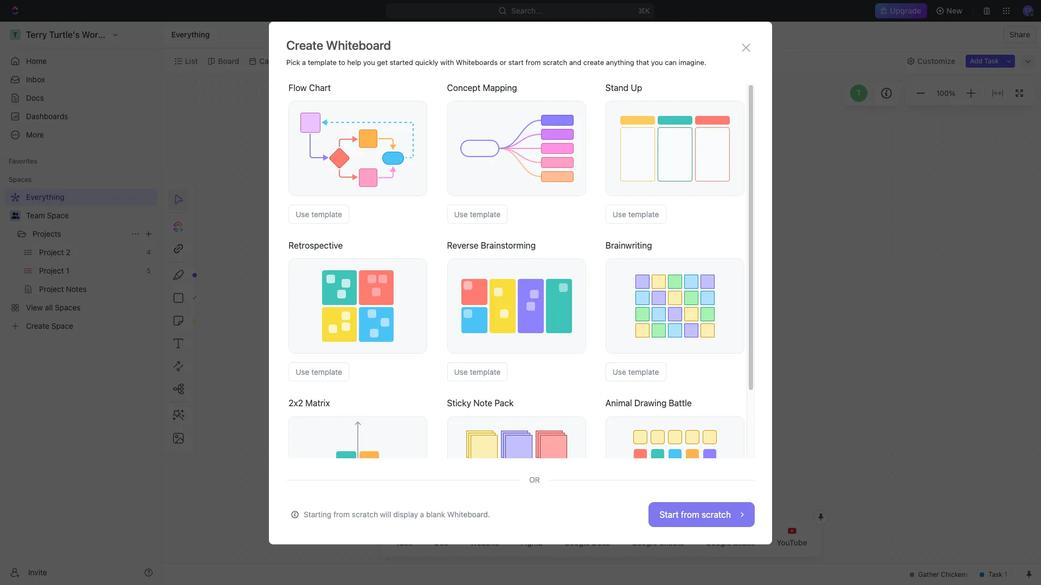 Task type: vqa. For each thing, say whether or not it's contained in the screenshot.
Teams link
no



Task type: locate. For each thing, give the bounding box(es) containing it.
stand
[[606, 83, 629, 93]]

pack
[[495, 399, 514, 408]]

create
[[286, 38, 323, 53]]

flow chart
[[289, 83, 331, 93]]

2 google from the left
[[632, 539, 658, 548]]

list link
[[183, 53, 198, 69]]

google for google sheets
[[632, 539, 658, 548]]

2 horizontal spatial google
[[706, 539, 732, 548]]

docs inside button
[[592, 539, 610, 548]]

1 horizontal spatial or
[[529, 476, 540, 485]]

help
[[347, 58, 361, 67]]

use up sticky
[[454, 368, 468, 377]]

figma
[[521, 539, 543, 548]]

idea board
[[312, 56, 350, 65]]

template up 'matrix'
[[312, 368, 342, 377]]

a
[[302, 58, 306, 67], [420, 510, 424, 520]]

start from scratch button
[[649, 503, 755, 528]]

template up "note"
[[470, 368, 501, 377]]

website
[[470, 539, 499, 548]]

google inside button
[[565, 539, 590, 548]]

google left the slides
[[706, 539, 732, 548]]

tree inside sidebar navigation
[[4, 189, 157, 335]]

1 horizontal spatial task
[[985, 57, 999, 65]]

0 vertical spatial a
[[302, 58, 306, 67]]

1 vertical spatial a
[[420, 510, 424, 520]]

google
[[565, 539, 590, 548], [632, 539, 658, 548], [706, 539, 732, 548]]

use template button for concept
[[447, 205, 508, 224]]

from for start from scratch
[[681, 510, 700, 520]]

task down display
[[396, 539, 413, 548]]

use template button for flow
[[289, 205, 349, 224]]

0 horizontal spatial from
[[334, 510, 350, 520]]

template left to
[[308, 58, 337, 67]]

projects
[[33, 229, 61, 239]]

use for reverse
[[454, 368, 468, 377]]

projects link
[[33, 226, 127, 243]]

use template
[[296, 210, 342, 219], [454, 210, 501, 219], [613, 210, 659, 219], [296, 368, 342, 377], [454, 368, 501, 377], [613, 368, 659, 377]]

reverse
[[447, 241, 479, 251]]

google for google docs
[[565, 539, 590, 548]]

use
[[296, 210, 309, 219], [454, 210, 468, 219], [613, 210, 627, 219], [296, 368, 309, 377], [454, 368, 468, 377], [613, 368, 627, 377]]

retrospective
[[289, 241, 343, 251]]

1 you from the left
[[363, 58, 375, 67]]

template up reverse brainstorming
[[470, 210, 501, 219]]

0 horizontal spatial docs
[[26, 93, 44, 103]]

starting
[[304, 510, 332, 520]]

brainwriting
[[606, 241, 652, 251]]

0 horizontal spatial you
[[363, 58, 375, 67]]

3 google from the left
[[706, 539, 732, 548]]

sidebar navigation
[[0, 22, 162, 586]]

use template button up brainwriting on the right of page
[[606, 205, 666, 224]]

you left 'can'
[[651, 58, 663, 67]]

you left get
[[363, 58, 375, 67]]

0 vertical spatial or
[[500, 58, 507, 67]]

youtube
[[777, 539, 808, 548]]

or
[[500, 58, 507, 67], [529, 476, 540, 485]]

1 horizontal spatial google
[[632, 539, 658, 548]]

google for google slides
[[706, 539, 732, 548]]

create whiteboard dialog
[[269, 22, 773, 545]]

template up retrospective at the top left
[[312, 210, 342, 219]]

1 vertical spatial docs
[[592, 539, 610, 548]]

use template button
[[289, 205, 349, 224], [447, 205, 508, 224], [606, 205, 666, 224], [289, 363, 349, 382], [447, 363, 508, 382], [606, 363, 666, 382]]

team space link
[[26, 207, 155, 225]]

whiteboard
[[326, 38, 391, 53]]

use template up brainwriting on the right of page
[[613, 210, 659, 219]]

reverse brainstorming
[[447, 241, 536, 251]]

0 horizontal spatial google
[[565, 539, 590, 548]]

use template up animal drawing battle
[[613, 368, 659, 377]]

1 horizontal spatial scratch
[[543, 58, 568, 67]]

use template button up reverse brainstorming
[[447, 205, 508, 224]]

2 horizontal spatial scratch
[[702, 510, 731, 520]]

sheets
[[660, 539, 684, 548]]

use template for reverse
[[454, 368, 501, 377]]

google right figma on the right of the page
[[565, 539, 590, 548]]

use for flow
[[296, 210, 309, 219]]

scratch
[[543, 58, 568, 67], [352, 510, 378, 520], [702, 510, 731, 520]]

whiteboards
[[456, 58, 498, 67]]

use up retrospective at the top left
[[296, 210, 309, 219]]

scratch left and
[[543, 58, 568, 67]]

a right pick
[[302, 58, 306, 67]]

from right "start"
[[526, 58, 541, 67]]

idea board link
[[310, 53, 350, 69]]

anything
[[606, 58, 635, 67]]

starting from scratch will display a blank whiteboard.
[[304, 510, 490, 520]]

from inside button
[[681, 510, 700, 520]]

pick a template to help you get started quickly with whiteboards or start from scratch and create anything that you can imagine.
[[286, 58, 707, 67]]

task right "add"
[[985, 57, 999, 65]]

animal
[[606, 399, 632, 408]]

use template for concept
[[454, 210, 501, 219]]

use template button for reverse
[[447, 363, 508, 382]]

template up animal drawing battle
[[629, 368, 659, 377]]

template for flow chart
[[312, 210, 342, 219]]

docs link
[[4, 90, 157, 107]]

0 vertical spatial task
[[985, 57, 999, 65]]

add
[[971, 57, 983, 65]]

use template up retrospective at the top left
[[296, 210, 342, 219]]

1 horizontal spatial you
[[651, 58, 663, 67]]

tree containing team space
[[4, 189, 157, 335]]

google docs button
[[556, 521, 619, 554]]

inbox link
[[4, 71, 157, 88]]

use template button up sticky note pack
[[447, 363, 508, 382]]

share button
[[1003, 26, 1037, 43]]

use template button for stand
[[606, 205, 666, 224]]

team
[[26, 211, 45, 220]]

from for starting from scratch will display a blank whiteboard.
[[334, 510, 350, 520]]

template
[[308, 58, 337, 67], [312, 210, 342, 219], [470, 210, 501, 219], [629, 210, 659, 219], [312, 368, 342, 377], [470, 368, 501, 377], [629, 368, 659, 377]]

add task button
[[966, 55, 1004, 68]]

tree
[[4, 189, 157, 335]]

template up brainwriting on the right of page
[[629, 210, 659, 219]]

0 vertical spatial docs
[[26, 93, 44, 103]]

home link
[[4, 53, 157, 70]]

1 google from the left
[[565, 539, 590, 548]]

list
[[185, 56, 198, 65]]

use template for flow
[[296, 210, 342, 219]]

0 horizontal spatial scratch
[[352, 510, 378, 520]]

use template up reverse brainstorming
[[454, 210, 501, 219]]

scratch inside start from scratch button
[[702, 510, 731, 520]]

use up reverse
[[454, 210, 468, 219]]

whiteboard.
[[447, 510, 490, 520]]

space
[[47, 211, 69, 220]]

0 horizontal spatial a
[[302, 58, 306, 67]]

favorites button
[[4, 155, 42, 168]]

from right starting
[[334, 510, 350, 520]]

google left sheets
[[632, 539, 658, 548]]

1 vertical spatial or
[[529, 476, 540, 485]]

2 horizontal spatial from
[[681, 510, 700, 520]]

1 horizontal spatial a
[[420, 510, 424, 520]]

1 horizontal spatial docs
[[592, 539, 610, 548]]

use template button up retrospective at the top left
[[289, 205, 349, 224]]

you
[[363, 58, 375, 67], [651, 58, 663, 67]]

share
[[1010, 30, 1031, 39]]

and
[[569, 58, 582, 67]]

doc
[[434, 539, 449, 548]]

matrix
[[306, 399, 330, 408]]

doc button
[[426, 521, 457, 554]]

sticky note pack
[[447, 399, 514, 408]]

from right start
[[681, 510, 700, 520]]

scratch left will
[[352, 510, 378, 520]]

mapping
[[483, 83, 517, 93]]

animal drawing battle
[[606, 399, 692, 408]]

0 horizontal spatial task
[[396, 539, 413, 548]]

drawing
[[635, 399, 667, 408]]

use template button up 'matrix'
[[289, 363, 349, 382]]

1 vertical spatial task
[[396, 539, 413, 548]]

use up 2x2
[[296, 368, 309, 377]]

scratch up the google slides button
[[702, 510, 731, 520]]

youtube button
[[768, 521, 816, 554]]

a left blank
[[420, 510, 424, 520]]

google slides button
[[697, 521, 764, 554]]

template for concept mapping
[[470, 210, 501, 219]]

use template up sticky note pack
[[454, 368, 501, 377]]

spaces
[[9, 176, 32, 184]]

docs
[[26, 93, 44, 103], [592, 539, 610, 548]]

use up brainwriting on the right of page
[[613, 210, 627, 219]]



Task type: describe. For each thing, give the bounding box(es) containing it.
website button
[[462, 521, 508, 554]]

google docs
[[565, 539, 610, 548]]

quickly
[[415, 58, 439, 67]]

brainstorming
[[481, 241, 536, 251]]

sticky
[[447, 399, 471, 408]]

everything link
[[169, 28, 213, 41]]

invite
[[28, 568, 47, 577]]

⌘k
[[639, 6, 651, 15]]

start
[[660, 510, 679, 520]]

google sheets
[[632, 539, 684, 548]]

up
[[631, 83, 642, 93]]

template for stand up
[[629, 210, 659, 219]]

use up animal
[[613, 368, 627, 377]]

add task
[[971, 57, 999, 65]]

upgrade link
[[876, 3, 927, 18]]

2 you from the left
[[651, 58, 663, 67]]

google sheets button
[[623, 521, 693, 554]]

figma button
[[512, 521, 551, 554]]

with
[[440, 58, 454, 67]]

calendar link
[[257, 53, 292, 69]]

docs inside sidebar navigation
[[26, 93, 44, 103]]

use template for stand
[[613, 210, 659, 219]]

pick
[[286, 58, 300, 67]]

template for brainwriting
[[629, 368, 659, 377]]

to
[[339, 58, 345, 67]]

favorites
[[9, 157, 37, 165]]

create whiteboard
[[286, 38, 391, 53]]

customize
[[918, 56, 956, 65]]

flow
[[289, 83, 307, 93]]

100% button
[[935, 87, 958, 100]]

everything
[[171, 30, 210, 39]]

user group image
[[11, 213, 19, 219]]

t
[[857, 89, 862, 97]]

scratch for starting from scratch will display a blank whiteboard.
[[352, 510, 378, 520]]

2x2
[[289, 399, 303, 408]]

use template button up animal drawing battle
[[606, 363, 666, 382]]

use for concept
[[454, 210, 468, 219]]

home
[[26, 56, 47, 66]]

search...
[[512, 6, 543, 15]]

calendar
[[259, 56, 292, 65]]

chart
[[309, 83, 331, 93]]

create
[[584, 58, 604, 67]]

100%
[[937, 89, 956, 98]]

display
[[394, 510, 418, 520]]

use for stand
[[613, 210, 627, 219]]

board
[[329, 56, 350, 65]]

battle
[[669, 399, 692, 408]]

slides
[[734, 539, 755, 548]]

get
[[377, 58, 388, 67]]

0 horizontal spatial or
[[500, 58, 507, 67]]

imagine.
[[679, 58, 707, 67]]

task button
[[387, 521, 421, 554]]

board link
[[216, 53, 239, 69]]

template for reverse brainstorming
[[470, 368, 501, 377]]

note
[[474, 399, 493, 408]]

idea
[[312, 56, 327, 65]]

scratch for start from scratch
[[702, 510, 731, 520]]

new button
[[932, 2, 969, 20]]

that
[[636, 58, 649, 67]]

can
[[665, 58, 677, 67]]

template for retrospective
[[312, 368, 342, 377]]

will
[[380, 510, 391, 520]]

upgrade
[[891, 6, 922, 15]]

start
[[509, 58, 524, 67]]

google slides
[[706, 539, 755, 548]]

new
[[947, 6, 963, 15]]

stand up
[[606, 83, 642, 93]]

2x2 matrix
[[289, 399, 330, 408]]

customize button
[[904, 53, 959, 69]]

blank
[[426, 510, 445, 520]]

use template up 'matrix'
[[296, 368, 342, 377]]

dashboards
[[26, 112, 68, 121]]

inbox
[[26, 75, 45, 84]]

started
[[390, 58, 413, 67]]

1 horizontal spatial from
[[526, 58, 541, 67]]

concept
[[447, 83, 481, 93]]



